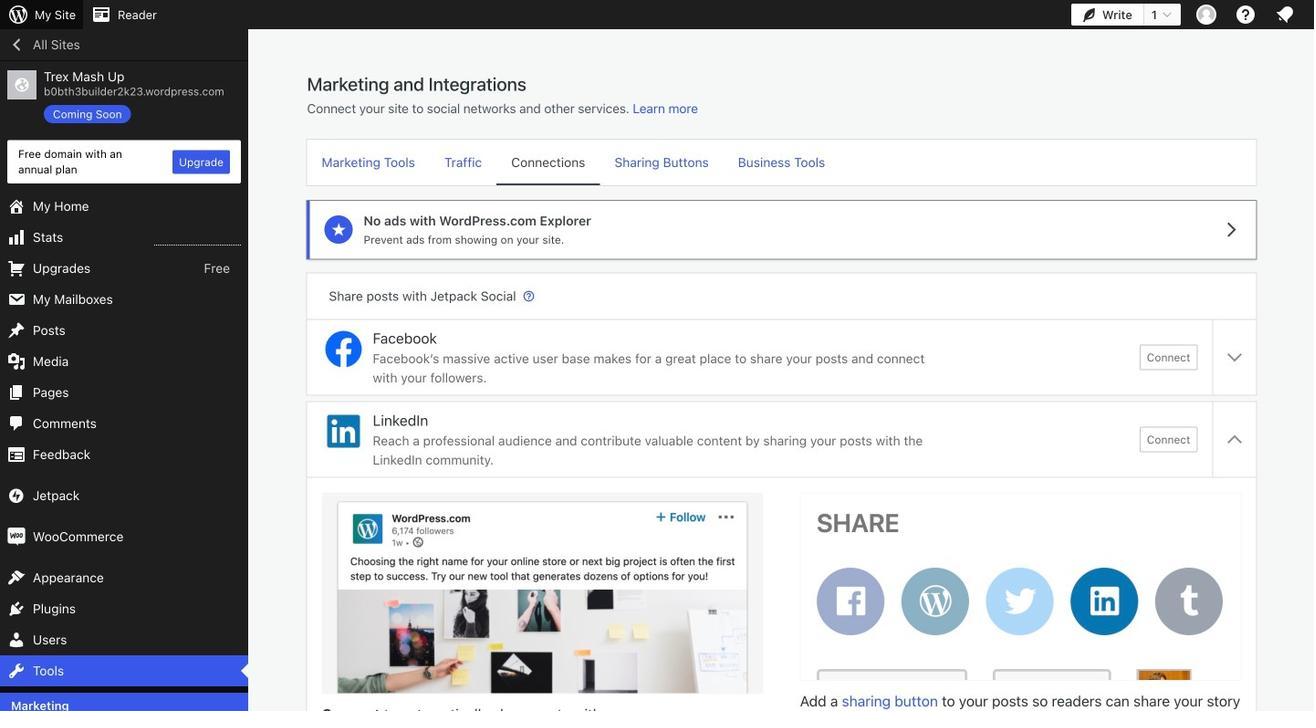 Task type: vqa. For each thing, say whether or not it's contained in the screenshot.
'Sorting by Name. Switch sorting mode' image
no



Task type: describe. For each thing, give the bounding box(es) containing it.
manage your notifications image
[[1275, 4, 1297, 26]]

help image
[[1236, 4, 1257, 26]]

my profile image
[[1197, 5, 1217, 25]]

highest hourly views 0 image
[[154, 234, 241, 246]]



Task type: locate. For each thing, give the bounding box(es) containing it.
0 vertical spatial img image
[[7, 487, 26, 505]]

2 img image from the top
[[7, 528, 26, 546]]

main content
[[307, 72, 1257, 711]]

learn more about sharing posts with jetpack social image
[[523, 290, 536, 303]]

add a sharing button image
[[801, 493, 1241, 680]]

menu
[[307, 140, 1257, 185]]

1 vertical spatial img image
[[7, 528, 26, 546]]

1 img image from the top
[[7, 487, 26, 505]]

img image
[[7, 487, 26, 505], [7, 528, 26, 546]]

share posts with your linkedin connections image
[[323, 493, 763, 693]]



